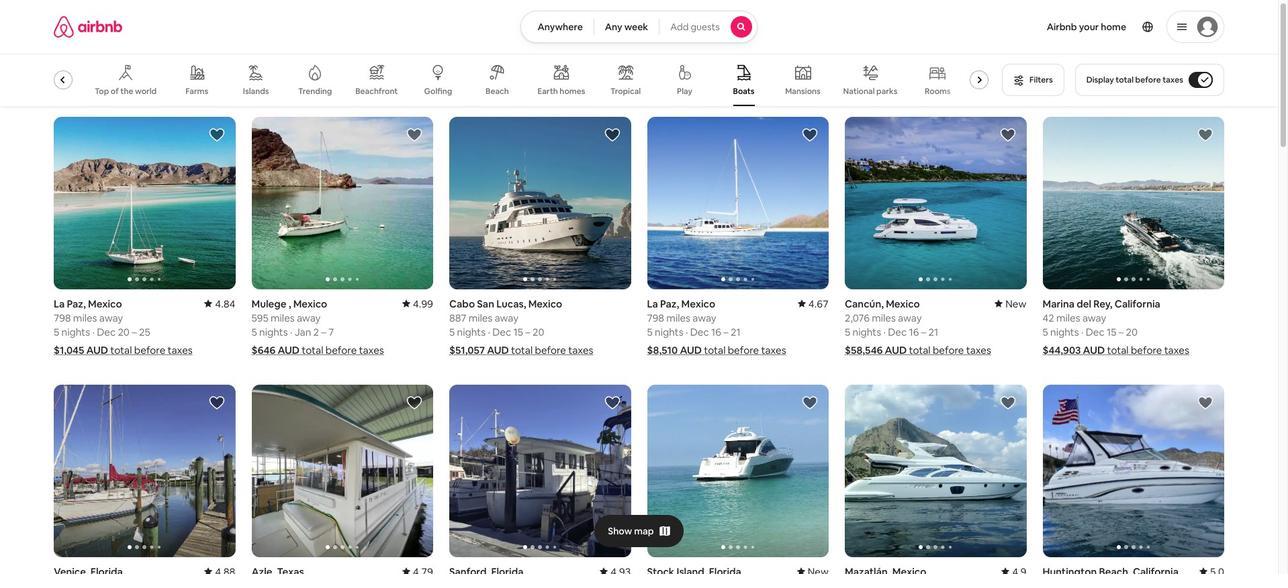 Task type: locate. For each thing, give the bounding box(es) containing it.
0 horizontal spatial 798
[[54, 312, 71, 325]]

mansions
[[786, 86, 821, 97]]

20 inside marina del rey, california 42 miles away 5 nights · dec 15 – 20 $44,903 aud total before taxes
[[1126, 326, 1138, 339]]

away inside la paz, mexico 798 miles away 5 nights · dec 16 – 21 $8,510 aud total before taxes
[[693, 312, 717, 325]]

2 la from the left
[[647, 298, 658, 310]]

nights up $44,903 aud
[[1051, 326, 1080, 339]]

– inside cancún, mexico 2,076 miles away 5 nights · dec 16 – 21 $58,546 aud total before taxes
[[922, 326, 927, 339]]

total right $44,903 aud
[[1108, 344, 1129, 357]]

away inside marina del rey, california 42 miles away 5 nights · dec 15 – 20 $44,903 aud total before taxes
[[1083, 312, 1107, 325]]

16
[[712, 326, 722, 339], [909, 326, 919, 339]]

1 la from the left
[[54, 298, 65, 310]]

world
[[135, 86, 157, 97]]

add to wishlist: sanford, florida image
[[604, 395, 621, 411]]

before
[[1136, 75, 1162, 85], [134, 344, 165, 357], [326, 344, 357, 357], [535, 344, 566, 357], [728, 344, 759, 357], [933, 344, 964, 357], [1131, 344, 1163, 357]]

· inside the 'cabo san lucas, mexico 887 miles away 5 nights · dec 15 – 20 $51,057 aud total before taxes'
[[488, 326, 490, 339]]

4 nights from the left
[[655, 326, 684, 339]]

4 miles from the left
[[667, 312, 691, 325]]

· up $1,045 aud
[[92, 326, 95, 339]]

1 miles from the left
[[73, 312, 97, 325]]

0 horizontal spatial 16
[[712, 326, 722, 339]]

la for la paz, mexico 798 miles away 5 nights · dec 16 – 21 $8,510 aud total before taxes
[[647, 298, 658, 310]]

nights up $646 aud
[[259, 326, 288, 339]]

miles up $1,045 aud
[[73, 312, 97, 325]]

5 5 from the left
[[845, 326, 851, 339]]

6 5 from the left
[[1043, 326, 1049, 339]]

none search field containing anywhere
[[521, 11, 758, 43]]

add guests button
[[659, 11, 758, 43]]

before inside cancún, mexico 2,076 miles away 5 nights · dec 16 – 21 $58,546 aud total before taxes
[[933, 344, 964, 357]]

miles down , at left bottom
[[271, 312, 295, 325]]

miles inside mulege , mexico 595 miles away 5 nights · jan 2 – 7 $646 aud total before taxes
[[271, 312, 295, 325]]

nights down 2,076
[[853, 326, 882, 339]]

beach
[[486, 86, 509, 97]]

4 dec from the left
[[888, 326, 907, 339]]

15 down the rey,
[[1107, 326, 1117, 339]]

6 away from the left
[[1083, 312, 1107, 325]]

total right '$51,057 aud'
[[511, 344, 533, 357]]

15 down lucas,
[[514, 326, 523, 339]]

nights
[[62, 326, 90, 339], [259, 326, 288, 339], [457, 326, 486, 339], [655, 326, 684, 339], [853, 326, 882, 339], [1051, 326, 1080, 339]]

2 16 from the left
[[909, 326, 919, 339]]

show
[[608, 525, 633, 538]]

5 down 42
[[1043, 326, 1049, 339]]

paz, for la paz, mexico 798 miles away 5 nights · dec 20 – 25 $1,045 aud total before taxes
[[67, 298, 86, 310]]

4 away from the left
[[693, 312, 717, 325]]

before inside la paz, mexico 798 miles away 5 nights · dec 20 – 25 $1,045 aud total before taxes
[[134, 344, 165, 357]]

–
[[132, 326, 137, 339], [321, 326, 326, 339], [526, 326, 531, 339], [724, 326, 729, 339], [922, 326, 927, 339], [1119, 326, 1124, 339]]

1 away from the left
[[99, 312, 123, 325]]

any week
[[605, 21, 649, 33]]

miles down san
[[469, 312, 493, 325]]

0 horizontal spatial 15
[[514, 326, 523, 339]]

add to wishlist: huntington beach, california image
[[1198, 395, 1214, 411]]

3 20 from the left
[[1126, 326, 1138, 339]]

mexico
[[88, 298, 122, 310], [293, 298, 327, 310], [529, 298, 563, 310], [682, 298, 716, 310], [886, 298, 920, 310]]

total inside mulege , mexico 595 miles away 5 nights · jan 2 – 7 $646 aud total before taxes
[[302, 344, 324, 357]]

mexico right cancún,
[[886, 298, 920, 310]]

6 – from the left
[[1119, 326, 1124, 339]]

798
[[54, 312, 71, 325], [647, 312, 665, 325]]

4.84 out of 5 average rating image
[[204, 298, 236, 310]]

dec up $44,903 aud
[[1086, 326, 1105, 339]]

4 mexico from the left
[[682, 298, 716, 310]]

15 inside the 'cabo san lucas, mexico 887 miles away 5 nights · dec 15 – 20 $51,057 aud total before taxes'
[[514, 326, 523, 339]]

islands
[[243, 86, 269, 97]]

2 miles from the left
[[271, 312, 295, 325]]

mexico right , at left bottom
[[293, 298, 327, 310]]

5 inside la paz, mexico 798 miles away 5 nights · dec 20 – 25 $1,045 aud total before taxes
[[54, 326, 59, 339]]

la up $8,510 aud
[[647, 298, 658, 310]]

total right the $58,546 aud on the bottom
[[909, 344, 931, 357]]

3 away from the left
[[495, 312, 519, 325]]

dec up '$51,057 aud'
[[493, 326, 511, 339]]

dec up $1,045 aud
[[97, 326, 116, 339]]

nights up $8,510 aud
[[655, 326, 684, 339]]

marina del rey, california 42 miles away 5 nights · dec 15 – 20 $44,903 aud total before taxes
[[1043, 298, 1190, 357]]

1 horizontal spatial 16
[[909, 326, 919, 339]]

miles down marina
[[1057, 312, 1081, 325]]

1 horizontal spatial 15
[[1107, 326, 1117, 339]]

0 horizontal spatial new place to stay image
[[797, 566, 829, 575]]

before inside the 'cabo san lucas, mexico 887 miles away 5 nights · dec 15 – 20 $51,057 aud total before taxes'
[[535, 344, 566, 357]]

mexico inside mulege , mexico 595 miles away 5 nights · jan 2 – 7 $646 aud total before taxes
[[293, 298, 327, 310]]

away
[[99, 312, 123, 325], [297, 312, 321, 325], [495, 312, 519, 325], [693, 312, 717, 325], [898, 312, 922, 325], [1083, 312, 1107, 325]]

2 15 from the left
[[1107, 326, 1117, 339]]

miles inside cancún, mexico 2,076 miles away 5 nights · dec 16 – 21 $58,546 aud total before taxes
[[872, 312, 896, 325]]

0 vertical spatial new place to stay image
[[995, 298, 1027, 310]]

· up $44,903 aud
[[1082, 326, 1084, 339]]

show map button
[[595, 515, 684, 548]]

· left jan
[[290, 326, 293, 339]]

– inside la paz, mexico 798 miles away 5 nights · dec 16 – 21 $8,510 aud total before taxes
[[724, 326, 729, 339]]

3 5 from the left
[[450, 326, 455, 339]]

show map
[[608, 525, 654, 538]]

5 down 887
[[450, 326, 455, 339]]

homes
[[560, 86, 586, 97]]

1 vertical spatial new place to stay image
[[797, 566, 829, 575]]

mexico right lucas,
[[529, 298, 563, 310]]

2 – from the left
[[321, 326, 326, 339]]

miles down cancún,
[[872, 312, 896, 325]]

airbnb
[[1047, 21, 1078, 33]]

2 dec from the left
[[493, 326, 511, 339]]

2 20 from the left
[[533, 326, 545, 339]]

total
[[1116, 75, 1134, 85], [110, 344, 132, 357], [302, 344, 324, 357], [511, 344, 533, 357], [704, 344, 726, 357], [909, 344, 931, 357], [1108, 344, 1129, 357]]

1 5 from the left
[[54, 326, 59, 339]]

add to wishlist: la paz, mexico image
[[209, 127, 225, 143]]

group
[[36, 54, 995, 106], [54, 117, 236, 290], [252, 117, 433, 290], [450, 117, 631, 290], [647, 117, 829, 290], [845, 117, 1027, 290], [1043, 117, 1225, 290], [54, 385, 236, 558], [252, 385, 433, 558], [450, 385, 631, 558], [647, 385, 829, 558], [845, 385, 1027, 558], [1043, 385, 1225, 558]]

5 · from the left
[[884, 326, 886, 339]]

away up $1,045 aud
[[99, 312, 123, 325]]

2 5 from the left
[[252, 326, 257, 339]]

mexico up $1,045 aud
[[88, 298, 122, 310]]

away up the $58,546 aud on the bottom
[[898, 312, 922, 325]]

6 nights from the left
[[1051, 326, 1080, 339]]

rooms
[[925, 86, 951, 97]]

· up $8,510 aud
[[686, 326, 688, 339]]

798 inside la paz, mexico 798 miles away 5 nights · dec 16 – 21 $8,510 aud total before taxes
[[647, 312, 665, 325]]

the
[[121, 86, 133, 97]]

2 mexico from the left
[[293, 298, 327, 310]]

paz, up $1,045 aud
[[67, 298, 86, 310]]

guests
[[691, 21, 720, 33]]

5 down 2,076
[[845, 326, 851, 339]]

total down 2
[[302, 344, 324, 357]]

798 for la paz, mexico 798 miles away 5 nights · dec 20 – 25 $1,045 aud total before taxes
[[54, 312, 71, 325]]

profile element
[[774, 0, 1225, 54]]

add to wishlist: venice, florida image
[[209, 395, 225, 411]]

miles
[[73, 312, 97, 325], [271, 312, 295, 325], [469, 312, 493, 325], [667, 312, 691, 325], [872, 312, 896, 325], [1057, 312, 1081, 325]]

4.99
[[413, 298, 433, 310]]

miles up $8,510 aud
[[667, 312, 691, 325]]

5 up $1,045 aud
[[54, 326, 59, 339]]

1 horizontal spatial 21
[[929, 326, 939, 339]]

0 horizontal spatial 20
[[118, 326, 130, 339]]

20 inside la paz, mexico 798 miles away 5 nights · dec 20 – 25 $1,045 aud total before taxes
[[118, 326, 130, 339]]

5 away from the left
[[898, 312, 922, 325]]

filters
[[1030, 75, 1053, 85]]

None search field
[[521, 11, 758, 43]]

1 dec from the left
[[97, 326, 116, 339]]

2 798 from the left
[[647, 312, 665, 325]]

dec
[[97, 326, 116, 339], [493, 326, 511, 339], [691, 326, 709, 339], [888, 326, 907, 339], [1086, 326, 1105, 339]]

1 horizontal spatial 20
[[533, 326, 545, 339]]

4 – from the left
[[724, 326, 729, 339]]

3 nights from the left
[[457, 326, 486, 339]]

1 horizontal spatial new place to stay image
[[995, 298, 1027, 310]]

21
[[731, 326, 741, 339], [929, 326, 939, 339]]

add to wishlist: mulege , mexico image
[[407, 127, 423, 143]]

1 horizontal spatial la
[[647, 298, 658, 310]]

20 for 42
[[1126, 326, 1138, 339]]

5 miles from the left
[[872, 312, 896, 325]]

· up '$51,057 aud'
[[488, 326, 490, 339]]

paz,
[[67, 298, 86, 310], [661, 298, 680, 310]]

5 up $8,510 aud
[[647, 326, 653, 339]]

5 nights from the left
[[853, 326, 882, 339]]

total inside the 'cabo san lucas, mexico 887 miles away 5 nights · dec 15 – 20 $51,057 aud total before taxes'
[[511, 344, 533, 357]]

4 · from the left
[[686, 326, 688, 339]]

798 up $8,510 aud
[[647, 312, 665, 325]]

·
[[92, 326, 95, 339], [290, 326, 293, 339], [488, 326, 490, 339], [686, 326, 688, 339], [884, 326, 886, 339], [1082, 326, 1084, 339]]

away down the rey,
[[1083, 312, 1107, 325]]

away up $8,510 aud
[[693, 312, 717, 325]]

trending
[[298, 86, 332, 97]]

3 · from the left
[[488, 326, 490, 339]]

4.67 out of 5 average rating image
[[798, 298, 829, 310]]

display total before taxes
[[1087, 75, 1184, 85]]

airbnb your home link
[[1039, 13, 1135, 41]]

1 · from the left
[[92, 326, 95, 339]]

5 dec from the left
[[1086, 326, 1105, 339]]

1 paz, from the left
[[67, 298, 86, 310]]

4.67
[[809, 298, 829, 310]]

5.0 out of 5 average rating image
[[1200, 566, 1225, 575]]

away down lucas,
[[495, 312, 519, 325]]

15
[[514, 326, 523, 339], [1107, 326, 1117, 339]]

1 15 from the left
[[514, 326, 523, 339]]

parks
[[877, 86, 898, 97]]

1 nights from the left
[[62, 326, 90, 339]]

2 paz, from the left
[[661, 298, 680, 310]]

· inside la paz, mexico 798 miles away 5 nights · dec 20 – 25 $1,045 aud total before taxes
[[92, 326, 95, 339]]

4.99 out of 5 average rating image
[[402, 298, 433, 310]]

luxe
[[45, 86, 63, 97]]

4.9 out of 5 average rating image
[[1002, 566, 1027, 575]]

mexico inside la paz, mexico 798 miles away 5 nights · dec 16 – 21 $8,510 aud total before taxes
[[682, 298, 716, 310]]

dec inside cancún, mexico 2,076 miles away 5 nights · dec 16 – 21 $58,546 aud total before taxes
[[888, 326, 907, 339]]

0 horizontal spatial la
[[54, 298, 65, 310]]

nights inside the 'cabo san lucas, mexico 887 miles away 5 nights · dec 15 – 20 $51,057 aud total before taxes'
[[457, 326, 486, 339]]

la up $1,045 aud
[[54, 298, 65, 310]]

798 inside la paz, mexico 798 miles away 5 nights · dec 20 – 25 $1,045 aud total before taxes
[[54, 312, 71, 325]]

new place to stay image
[[995, 298, 1027, 310], [797, 566, 829, 575]]

– inside the 'cabo san lucas, mexico 887 miles away 5 nights · dec 15 – 20 $51,057 aud total before taxes'
[[526, 326, 531, 339]]

earth
[[538, 86, 558, 97]]

mexico up $8,510 aud
[[682, 298, 716, 310]]

– inside mulege , mexico 595 miles away 5 nights · jan 2 – 7 $646 aud total before taxes
[[321, 326, 326, 339]]

lucas,
[[497, 298, 526, 310]]

3 miles from the left
[[469, 312, 493, 325]]

42
[[1043, 312, 1055, 325]]

la inside la paz, mexico 798 miles away 5 nights · dec 20 – 25 $1,045 aud total before taxes
[[54, 298, 65, 310]]

0 horizontal spatial paz,
[[67, 298, 86, 310]]

$646 aud
[[252, 344, 300, 357]]

1 798 from the left
[[54, 312, 71, 325]]

dec inside marina del rey, california 42 miles away 5 nights · dec 15 – 20 $44,903 aud total before taxes
[[1086, 326, 1105, 339]]

dec up the $58,546 aud on the bottom
[[888, 326, 907, 339]]

add to wishlist: la paz, mexico image
[[802, 127, 818, 143]]

5
[[54, 326, 59, 339], [252, 326, 257, 339], [450, 326, 455, 339], [647, 326, 653, 339], [845, 326, 851, 339], [1043, 326, 1049, 339]]

1 21 from the left
[[731, 326, 741, 339]]

1 horizontal spatial 798
[[647, 312, 665, 325]]

· up the $58,546 aud on the bottom
[[884, 326, 886, 339]]

paz, inside la paz, mexico 798 miles away 5 nights · dec 20 – 25 $1,045 aud total before taxes
[[67, 298, 86, 310]]

4 5 from the left
[[647, 326, 653, 339]]

away up jan
[[297, 312, 321, 325]]

california
[[1115, 298, 1161, 310]]

del
[[1077, 298, 1092, 310]]

20
[[118, 326, 130, 339], [533, 326, 545, 339], [1126, 326, 1138, 339]]

2 away from the left
[[297, 312, 321, 325]]

2 21 from the left
[[929, 326, 939, 339]]

nights inside marina del rey, california 42 miles away 5 nights · dec 15 – 20 $44,903 aud total before taxes
[[1051, 326, 1080, 339]]

3 dec from the left
[[691, 326, 709, 339]]

$51,057 aud
[[450, 344, 509, 357]]

16 inside cancún, mexico 2,076 miles away 5 nights · dec 16 – 21 $58,546 aud total before taxes
[[909, 326, 919, 339]]

mexico for $646 aud
[[293, 298, 327, 310]]

5 – from the left
[[922, 326, 927, 339]]

0 horizontal spatial 21
[[731, 326, 741, 339]]

earth homes
[[538, 86, 586, 97]]

2,076
[[845, 312, 870, 325]]

5 down 595
[[252, 326, 257, 339]]

5 inside la paz, mexico 798 miles away 5 nights · dec 16 – 21 $8,510 aud total before taxes
[[647, 326, 653, 339]]

nights down 887
[[457, 326, 486, 339]]

1 mexico from the left
[[88, 298, 122, 310]]

away inside cancún, mexico 2,076 miles away 5 nights · dec 16 – 21 $58,546 aud total before taxes
[[898, 312, 922, 325]]

total right $8,510 aud
[[704, 344, 726, 357]]

1 horizontal spatial paz,
[[661, 298, 680, 310]]

595
[[252, 312, 269, 325]]

$1,045 aud
[[54, 344, 108, 357]]

3 – from the left
[[526, 326, 531, 339]]

taxes
[[1163, 75, 1184, 85], [168, 344, 193, 357], [359, 344, 384, 357], [569, 344, 594, 357], [762, 344, 787, 357], [967, 344, 992, 357], [1165, 344, 1190, 357]]

15 inside marina del rey, california 42 miles away 5 nights · dec 15 – 20 $44,903 aud total before taxes
[[1107, 326, 1117, 339]]

15 for 887 miles away
[[514, 326, 523, 339]]

la
[[54, 298, 65, 310], [647, 298, 658, 310]]

798 up $1,045 aud
[[54, 312, 71, 325]]

cancún, mexico 2,076 miles away 5 nights · dec 16 – 21 $58,546 aud total before taxes
[[845, 298, 992, 357]]

total right $1,045 aud
[[110, 344, 132, 357]]

4.93 out of 5 average rating image
[[600, 566, 631, 575]]

top
[[95, 86, 109, 97]]

la inside la paz, mexico 798 miles away 5 nights · dec 16 – 21 $8,510 aud total before taxes
[[647, 298, 658, 310]]

6 · from the left
[[1082, 326, 1084, 339]]

miles inside the 'cabo san lucas, mexico 887 miles away 5 nights · dec 15 – 20 $51,057 aud total before taxes'
[[469, 312, 493, 325]]

2 nights from the left
[[259, 326, 288, 339]]

1 20 from the left
[[118, 326, 130, 339]]

paz, up $8,510 aud
[[661, 298, 680, 310]]

6 miles from the left
[[1057, 312, 1081, 325]]

2 · from the left
[[290, 326, 293, 339]]

nights up $1,045 aud
[[62, 326, 90, 339]]

miles inside la paz, mexico 798 miles away 5 nights · dec 20 – 25 $1,045 aud total before taxes
[[73, 312, 97, 325]]

2 horizontal spatial 20
[[1126, 326, 1138, 339]]

1 – from the left
[[132, 326, 137, 339]]

filters button
[[1003, 64, 1065, 96]]

3 mexico from the left
[[529, 298, 563, 310]]

dec up $8,510 aud
[[691, 326, 709, 339]]

paz, inside la paz, mexico 798 miles away 5 nights · dec 16 – 21 $8,510 aud total before taxes
[[661, 298, 680, 310]]

5 mexico from the left
[[886, 298, 920, 310]]

1 16 from the left
[[712, 326, 722, 339]]

la paz, mexico 798 miles away 5 nights · dec 20 – 25 $1,045 aud total before taxes
[[54, 298, 193, 357]]

20 inside the 'cabo san lucas, mexico 887 miles away 5 nights · dec 15 – 20 $51,057 aud total before taxes'
[[533, 326, 545, 339]]

mulege
[[252, 298, 287, 310]]

add to wishlist: cabo san lucas, mexico image
[[604, 127, 621, 143]]

anywhere button
[[521, 11, 595, 43]]

mexico inside la paz, mexico 798 miles away 5 nights · dec 20 – 25 $1,045 aud total before taxes
[[88, 298, 122, 310]]

798 for la paz, mexico 798 miles away 5 nights · dec 16 – 21 $8,510 aud total before taxes
[[647, 312, 665, 325]]



Task type: describe. For each thing, give the bounding box(es) containing it.
cancún,
[[845, 298, 884, 310]]

rey,
[[1094, 298, 1113, 310]]

jan
[[295, 326, 311, 339]]

16 inside la paz, mexico 798 miles away 5 nights · dec 16 – 21 $8,510 aud total before taxes
[[712, 326, 722, 339]]

dec inside the 'cabo san lucas, mexico 887 miles away 5 nights · dec 15 – 20 $51,057 aud total before taxes'
[[493, 326, 511, 339]]

before inside marina del rey, california 42 miles away 5 nights · dec 15 – 20 $44,903 aud total before taxes
[[1131, 344, 1163, 357]]

· inside cancún, mexico 2,076 miles away 5 nights · dec 16 – 21 $58,546 aud total before taxes
[[884, 326, 886, 339]]

15 for 42 miles away
[[1107, 326, 1117, 339]]

dec inside la paz, mexico 798 miles away 5 nights · dec 20 – 25 $1,045 aud total before taxes
[[97, 326, 116, 339]]

mexico for $1,045 aud
[[88, 298, 122, 310]]

taxes inside the 'cabo san lucas, mexico 887 miles away 5 nights · dec 15 – 20 $51,057 aud total before taxes'
[[569, 344, 594, 357]]

5 inside cancún, mexico 2,076 miles away 5 nights · dec 16 – 21 $58,546 aud total before taxes
[[845, 326, 851, 339]]

add to wishlist: stock island, florida image
[[802, 395, 818, 411]]

golfing
[[424, 86, 452, 97]]

group containing national parks
[[36, 54, 995, 106]]

san
[[477, 298, 495, 310]]

total inside cancún, mexico 2,076 miles away 5 nights · dec 16 – 21 $58,546 aud total before taxes
[[909, 344, 931, 357]]

play
[[677, 86, 693, 97]]

4.84
[[215, 298, 236, 310]]

· inside mulege , mexico 595 miles away 5 nights · jan 2 – 7 $646 aud total before taxes
[[290, 326, 293, 339]]

add
[[671, 21, 689, 33]]

mexico inside cancún, mexico 2,076 miles away 5 nights · dec 16 – 21 $58,546 aud total before taxes
[[886, 298, 920, 310]]

taxes inside mulege , mexico 595 miles away 5 nights · jan 2 – 7 $646 aud total before taxes
[[359, 344, 384, 357]]

5 inside mulege , mexico 595 miles away 5 nights · jan 2 – 7 $646 aud total before taxes
[[252, 326, 257, 339]]

taxes inside la paz, mexico 798 miles away 5 nights · dec 20 – 25 $1,045 aud total before taxes
[[168, 344, 193, 357]]

away inside the 'cabo san lucas, mexico 887 miles away 5 nights · dec 15 – 20 $51,057 aud total before taxes'
[[495, 312, 519, 325]]

· inside marina del rey, california 42 miles away 5 nights · dec 15 – 20 $44,903 aud total before taxes
[[1082, 326, 1084, 339]]

21 inside cancún, mexico 2,076 miles away 5 nights · dec 16 – 21 $58,546 aud total before taxes
[[929, 326, 939, 339]]

national
[[844, 86, 875, 97]]

top of the world
[[95, 86, 157, 97]]

add guests
[[671, 21, 720, 33]]

4.88 out of 5 average rating image
[[204, 566, 236, 575]]

of
[[111, 86, 119, 97]]

farms
[[186, 86, 208, 97]]

21 inside la paz, mexico 798 miles away 5 nights · dec 16 – 21 $8,510 aud total before taxes
[[731, 326, 741, 339]]

nights inside cancún, mexico 2,076 miles away 5 nights · dec 16 – 21 $58,546 aud total before taxes
[[853, 326, 882, 339]]

add to wishlist: azle, texas image
[[407, 395, 423, 411]]

add to wishlist: cancún, mexico image
[[1000, 127, 1016, 143]]

887
[[450, 312, 467, 325]]

away inside la paz, mexico 798 miles away 5 nights · dec 20 – 25 $1,045 aud total before taxes
[[99, 312, 123, 325]]

add to wishlist: mazatlán, mexico image
[[1000, 395, 1016, 411]]

before inside la paz, mexico 798 miles away 5 nights · dec 16 – 21 $8,510 aud total before taxes
[[728, 344, 759, 357]]

la paz, mexico 798 miles away 5 nights · dec 16 – 21 $8,510 aud total before taxes
[[647, 298, 787, 357]]

home
[[1101, 21, 1127, 33]]

5 inside the 'cabo san lucas, mexico 887 miles away 5 nights · dec 15 – 20 $51,057 aud total before taxes'
[[450, 326, 455, 339]]

mulege , mexico 595 miles away 5 nights · jan 2 – 7 $646 aud total before taxes
[[252, 298, 384, 357]]

nights inside la paz, mexico 798 miles away 5 nights · dec 16 – 21 $8,510 aud total before taxes
[[655, 326, 684, 339]]

2
[[313, 326, 319, 339]]

7
[[329, 326, 334, 339]]

la for la paz, mexico 798 miles away 5 nights · dec 20 – 25 $1,045 aud total before taxes
[[54, 298, 65, 310]]

tropical
[[611, 86, 641, 97]]

new place to stay image containing new
[[995, 298, 1027, 310]]

$8,510 aud
[[647, 344, 702, 357]]

anywhere
[[538, 21, 583, 33]]

,
[[289, 298, 291, 310]]

before inside mulege , mexico 595 miles away 5 nights · jan 2 – 7 $646 aud total before taxes
[[326, 344, 357, 357]]

any
[[605, 21, 623, 33]]

total right display
[[1116, 75, 1134, 85]]

$44,903 aud
[[1043, 344, 1106, 357]]

display
[[1087, 75, 1115, 85]]

– inside marina del rey, california 42 miles away 5 nights · dec 15 – 20 $44,903 aud total before taxes
[[1119, 326, 1124, 339]]

away inside mulege , mexico 595 miles away 5 nights · jan 2 – 7 $646 aud total before taxes
[[297, 312, 321, 325]]

taxes inside marina del rey, california 42 miles away 5 nights · dec 15 – 20 $44,903 aud total before taxes
[[1165, 344, 1190, 357]]

add to wishlist: marina del rey, california image
[[1198, 127, 1214, 143]]

new
[[1006, 298, 1027, 310]]

4.79 out of 5 average rating image
[[402, 566, 433, 575]]

your
[[1080, 21, 1099, 33]]

taxes inside cancún, mexico 2,076 miles away 5 nights · dec 16 – 21 $58,546 aud total before taxes
[[967, 344, 992, 357]]

map
[[634, 525, 654, 538]]

total inside la paz, mexico 798 miles away 5 nights · dec 16 – 21 $8,510 aud total before taxes
[[704, 344, 726, 357]]

taxes inside la paz, mexico 798 miles away 5 nights · dec 16 – 21 $8,510 aud total before taxes
[[762, 344, 787, 357]]

miles inside marina del rey, california 42 miles away 5 nights · dec 15 – 20 $44,903 aud total before taxes
[[1057, 312, 1081, 325]]

total inside marina del rey, california 42 miles away 5 nights · dec 15 – 20 $44,903 aud total before taxes
[[1108, 344, 1129, 357]]

week
[[625, 21, 649, 33]]

any week button
[[594, 11, 660, 43]]

beachfront
[[356, 86, 398, 97]]

20 for 887
[[533, 326, 545, 339]]

mexico for $8,510 aud
[[682, 298, 716, 310]]

national parks
[[844, 86, 898, 97]]

total inside la paz, mexico 798 miles away 5 nights · dec 20 – 25 $1,045 aud total before taxes
[[110, 344, 132, 357]]

nights inside mulege , mexico 595 miles away 5 nights · jan 2 – 7 $646 aud total before taxes
[[259, 326, 288, 339]]

cabo
[[450, 298, 475, 310]]

5 inside marina del rey, california 42 miles away 5 nights · dec 15 – 20 $44,903 aud total before taxes
[[1043, 326, 1049, 339]]

marina
[[1043, 298, 1075, 310]]

25
[[139, 326, 150, 339]]

$58,546 aud
[[845, 344, 907, 357]]

paz, for la paz, mexico 798 miles away 5 nights · dec 16 – 21 $8,510 aud total before taxes
[[661, 298, 680, 310]]

boats
[[733, 86, 755, 97]]

– inside la paz, mexico 798 miles away 5 nights · dec 20 – 25 $1,045 aud total before taxes
[[132, 326, 137, 339]]

airbnb your home
[[1047, 21, 1127, 33]]

· inside la paz, mexico 798 miles away 5 nights · dec 16 – 21 $8,510 aud total before taxes
[[686, 326, 688, 339]]

mexico inside the 'cabo san lucas, mexico 887 miles away 5 nights · dec 15 – 20 $51,057 aud total before taxes'
[[529, 298, 563, 310]]

nights inside la paz, mexico 798 miles away 5 nights · dec 20 – 25 $1,045 aud total before taxes
[[62, 326, 90, 339]]

dec inside la paz, mexico 798 miles away 5 nights · dec 16 – 21 $8,510 aud total before taxes
[[691, 326, 709, 339]]

cabo san lucas, mexico 887 miles away 5 nights · dec 15 – 20 $51,057 aud total before taxes
[[450, 298, 594, 357]]

miles inside la paz, mexico 798 miles away 5 nights · dec 16 – 21 $8,510 aud total before taxes
[[667, 312, 691, 325]]



Task type: vqa. For each thing, say whether or not it's contained in the screenshot.
Report a map error link
no



